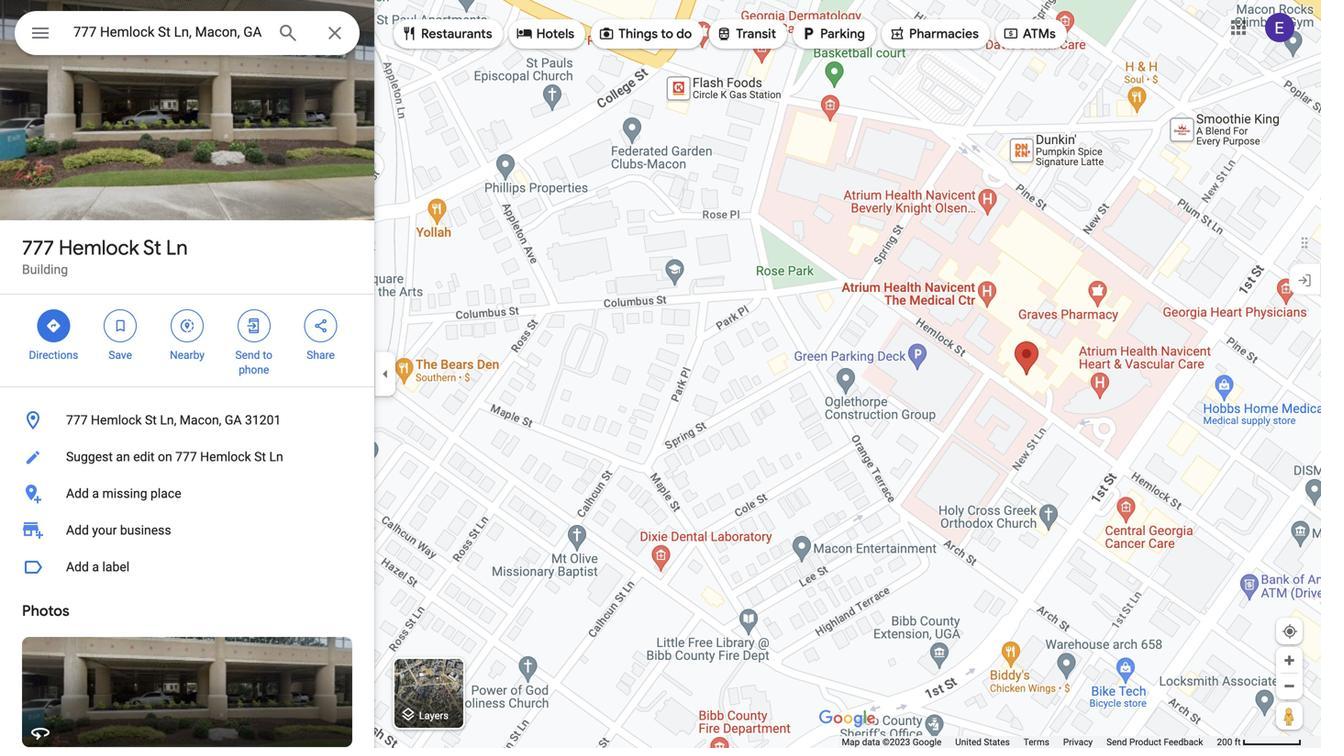 Task type: locate. For each thing, give the bounding box(es) containing it.
hemlock inside 'button'
[[91, 413, 142, 428]]

 atms
[[1003, 23, 1056, 44]]

send
[[236, 349, 260, 362], [1107, 737, 1128, 748]]

send product feedback button
[[1107, 736, 1204, 748]]

directions
[[29, 349, 78, 362]]

0 vertical spatial 777
[[22, 235, 54, 261]]

send for send product feedback
[[1107, 737, 1128, 748]]

none field inside 777 hemlock st ln, macon, ga 31201 field
[[73, 21, 263, 43]]

hemlock down "ga"
[[200, 449, 251, 465]]

1 horizontal spatial send
[[1107, 737, 1128, 748]]

0 vertical spatial ln
[[166, 235, 188, 261]]

200
[[1218, 737, 1233, 748]]

ga
[[225, 413, 242, 428]]

1 vertical spatial hemlock
[[91, 413, 142, 428]]

add
[[66, 486, 89, 501], [66, 523, 89, 538], [66, 560, 89, 575]]

1 add from the top
[[66, 486, 89, 501]]

777 hemlock st ln, macon, ga 31201
[[66, 413, 281, 428]]

send left product
[[1107, 737, 1128, 748]]

send inside send to phone
[[236, 349, 260, 362]]

1 a from the top
[[92, 486, 99, 501]]

layers
[[419, 710, 449, 721]]

a left label
[[92, 560, 99, 575]]

label
[[102, 560, 130, 575]]

business
[[120, 523, 171, 538]]

transit
[[736, 26, 777, 42]]

0 horizontal spatial send
[[236, 349, 260, 362]]

1 horizontal spatial ln
[[269, 449, 283, 465]]

st for ln
[[143, 235, 161, 261]]

map
[[842, 737, 860, 748]]

0 vertical spatial to
[[661, 26, 674, 42]]

777 up building on the left
[[22, 235, 54, 261]]

2 a from the top
[[92, 560, 99, 575]]

to
[[661, 26, 674, 42], [263, 349, 273, 362]]

200 ft button
[[1218, 737, 1303, 748]]

2 vertical spatial 777
[[175, 449, 197, 465]]

1 vertical spatial st
[[145, 413, 157, 428]]

to inside  things to do
[[661, 26, 674, 42]]

send inside button
[[1107, 737, 1128, 748]]

1 vertical spatial add
[[66, 523, 89, 538]]

st
[[143, 235, 161, 261], [145, 413, 157, 428], [254, 449, 266, 465]]

st inside 777 hemlock st ln, macon, ga 31201 'button'
[[145, 413, 157, 428]]

777 right on on the left bottom
[[175, 449, 197, 465]]

send up phone
[[236, 349, 260, 362]]


[[599, 23, 615, 44]]

phone
[[239, 364, 269, 376]]

ln up 
[[166, 235, 188, 261]]

777 up suggest
[[66, 413, 88, 428]]

missing
[[102, 486, 147, 501]]

0 vertical spatial a
[[92, 486, 99, 501]]

zoom in image
[[1283, 654, 1297, 667]]

ln down 31201
[[269, 449, 283, 465]]

2 vertical spatial st
[[254, 449, 266, 465]]

google account: eesa khan  
(eesa.khan@adept.ai) image
[[1266, 13, 1295, 42]]

777 inside 'button'
[[66, 413, 88, 428]]

footer
[[842, 736, 1218, 748]]

0 vertical spatial send
[[236, 349, 260, 362]]

ft
[[1235, 737, 1242, 748]]

share
[[307, 349, 335, 362]]

product
[[1130, 737, 1162, 748]]

None field
[[73, 21, 263, 43]]

hemlock inside "777 hemlock st ln building"
[[59, 235, 139, 261]]

to up phone
[[263, 349, 273, 362]]

0 vertical spatial st
[[143, 235, 161, 261]]

add left your
[[66, 523, 89, 538]]

a
[[92, 486, 99, 501], [92, 560, 99, 575]]

parking
[[821, 26, 866, 42]]

777 for ln
[[22, 235, 54, 261]]

united states button
[[956, 736, 1011, 748]]

terms
[[1024, 737, 1050, 748]]

hemlock up building on the left
[[59, 235, 139, 261]]

1 vertical spatial a
[[92, 560, 99, 575]]

add left label
[[66, 560, 89, 575]]

add for add a missing place
[[66, 486, 89, 501]]

ln
[[166, 235, 188, 261], [269, 449, 283, 465]]

2 vertical spatial hemlock
[[200, 449, 251, 465]]

things
[[619, 26, 658, 42]]

0 vertical spatial add
[[66, 486, 89, 501]]

edit
[[133, 449, 155, 465]]

1 vertical spatial 777
[[66, 413, 88, 428]]

0 horizontal spatial 777
[[22, 235, 54, 261]]

777 inside "777 hemlock st ln building"
[[22, 235, 54, 261]]

to left do
[[661, 26, 674, 42]]


[[801, 23, 817, 44]]

1 horizontal spatial to
[[661, 26, 674, 42]]

feedback
[[1164, 737, 1204, 748]]

2 horizontal spatial 777
[[175, 449, 197, 465]]

hemlock up the an
[[91, 413, 142, 428]]

1 horizontal spatial 777
[[66, 413, 88, 428]]

send product feedback
[[1107, 737, 1204, 748]]

ln inside "777 hemlock st ln building"
[[166, 235, 188, 261]]

a for missing
[[92, 486, 99, 501]]

st inside "777 hemlock st ln building"
[[143, 235, 161, 261]]

add down suggest
[[66, 486, 89, 501]]

0 vertical spatial hemlock
[[59, 235, 139, 261]]

1 vertical spatial ln
[[269, 449, 283, 465]]

2 add from the top
[[66, 523, 89, 538]]

1 vertical spatial to
[[263, 349, 273, 362]]

actions for 777 hemlock st ln region
[[0, 295, 375, 386]]


[[716, 23, 733, 44]]

200 ft
[[1218, 737, 1242, 748]]

save
[[109, 349, 132, 362]]

a left missing
[[92, 486, 99, 501]]

0 horizontal spatial to
[[263, 349, 273, 362]]

3 add from the top
[[66, 560, 89, 575]]

2 vertical spatial add
[[66, 560, 89, 575]]

nearby
[[170, 349, 205, 362]]


[[517, 23, 533, 44]]

777
[[22, 235, 54, 261], [66, 413, 88, 428], [175, 449, 197, 465]]

0 horizontal spatial ln
[[166, 235, 188, 261]]

states
[[984, 737, 1011, 748]]

 search field
[[15, 11, 360, 59]]

add for add your business
[[66, 523, 89, 538]]

1 vertical spatial send
[[1107, 737, 1128, 748]]

send to phone
[[236, 349, 273, 376]]

hemlock
[[59, 235, 139, 261], [91, 413, 142, 428], [200, 449, 251, 465]]

footer containing map data ©2023 google
[[842, 736, 1218, 748]]



Task type: vqa. For each thing, say whether or not it's contained in the screenshot.
$2,936 entire trip
no



Task type: describe. For each thing, give the bounding box(es) containing it.
united
[[956, 737, 982, 748]]

hemlock for ln,
[[91, 413, 142, 428]]

building
[[22, 262, 68, 277]]

pharmacies
[[910, 26, 979, 42]]

united states
[[956, 737, 1011, 748]]


[[29, 20, 51, 46]]

hemlock inside button
[[200, 449, 251, 465]]


[[246, 316, 262, 336]]

©2023
[[883, 737, 911, 748]]

show your location image
[[1282, 623, 1299, 640]]

777 hemlock st ln, macon, ga 31201 button
[[0, 402, 375, 439]]

suggest
[[66, 449, 113, 465]]

show street view coverage image
[[1277, 702, 1304, 730]]

ln inside button
[[269, 449, 283, 465]]

hotels
[[537, 26, 575, 42]]


[[1003, 23, 1020, 44]]

777 for ln,
[[66, 413, 88, 428]]

ln,
[[160, 413, 177, 428]]


[[401, 23, 418, 44]]

privacy
[[1064, 737, 1093, 748]]

 things to do
[[599, 23, 692, 44]]

footer inside google maps element
[[842, 736, 1218, 748]]

777 Hemlock St Ln, Macon, GA 31201 field
[[15, 11, 360, 55]]


[[890, 23, 906, 44]]

add a label
[[66, 560, 130, 575]]

add for add a label
[[66, 560, 89, 575]]

terms button
[[1024, 736, 1050, 748]]

suggest an edit on 777 hemlock st ln button
[[0, 439, 375, 476]]

 hotels
[[517, 23, 575, 44]]

zoom out image
[[1283, 679, 1297, 693]]

map data ©2023 google
[[842, 737, 942, 748]]

google maps element
[[0, 0, 1322, 748]]

a for label
[[92, 560, 99, 575]]

do
[[677, 26, 692, 42]]


[[313, 316, 329, 336]]

777 hemlock st ln main content
[[0, 0, 375, 748]]

add a missing place
[[66, 486, 181, 501]]

add your business
[[66, 523, 171, 538]]

 parking
[[801, 23, 866, 44]]

privacy button
[[1064, 736, 1093, 748]]

your
[[92, 523, 117, 538]]


[[45, 316, 62, 336]]

hemlock for ln
[[59, 235, 139, 261]]

st inside suggest an edit on 777 hemlock st ln button
[[254, 449, 266, 465]]

add a missing place button
[[0, 476, 375, 512]]

to inside send to phone
[[263, 349, 273, 362]]

restaurants
[[421, 26, 493, 42]]

31201
[[245, 413, 281, 428]]

 restaurants
[[401, 23, 493, 44]]

an
[[116, 449, 130, 465]]

suggest an edit on 777 hemlock st ln
[[66, 449, 283, 465]]

google
[[913, 737, 942, 748]]

add a label button
[[0, 549, 375, 586]]

st for ln,
[[145, 413, 157, 428]]

777 inside button
[[175, 449, 197, 465]]

place
[[151, 486, 181, 501]]

send for send to phone
[[236, 349, 260, 362]]

macon,
[[180, 413, 222, 428]]

on
[[158, 449, 172, 465]]

photos
[[22, 602, 70, 621]]

777 hemlock st ln building
[[22, 235, 188, 277]]

 pharmacies
[[890, 23, 979, 44]]


[[179, 316, 196, 336]]

atms
[[1023, 26, 1056, 42]]


[[112, 316, 129, 336]]

data
[[863, 737, 881, 748]]

 transit
[[716, 23, 777, 44]]

 button
[[15, 11, 66, 59]]

collapse side panel image
[[375, 364, 396, 384]]

add your business link
[[0, 512, 375, 549]]



